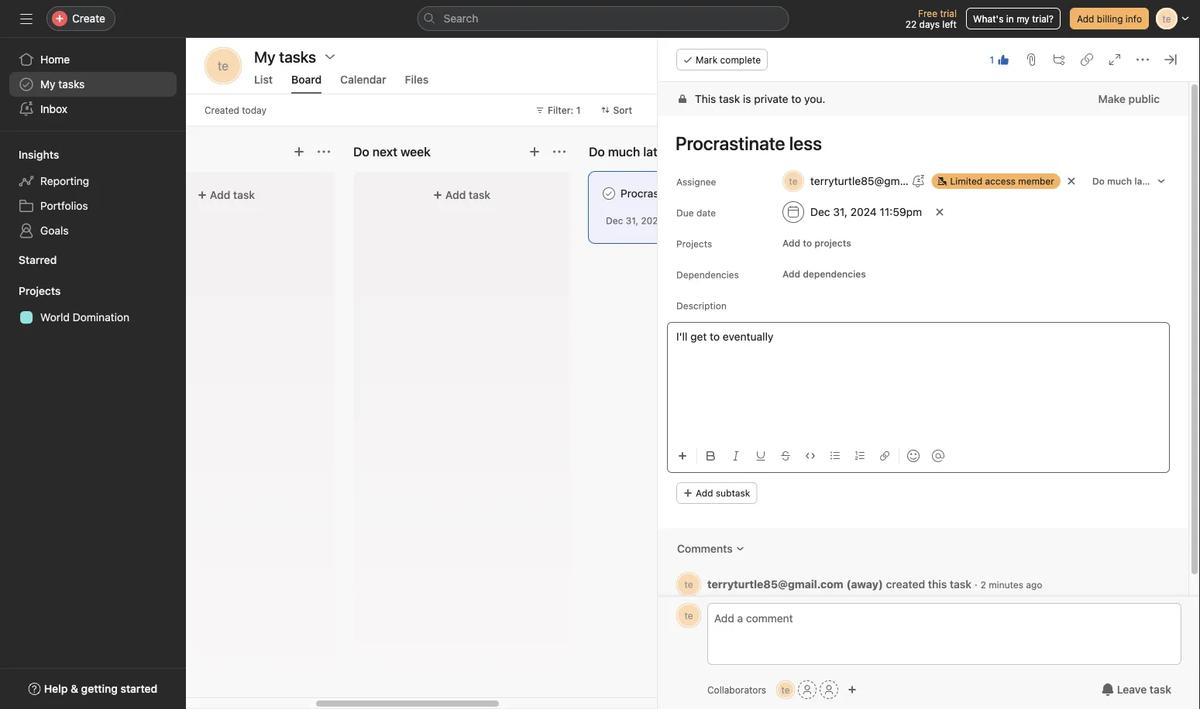 Task type: describe. For each thing, give the bounding box(es) containing it.
created today
[[205, 105, 267, 115]]

make
[[1099, 93, 1126, 105]]

procrastinate less
[[621, 187, 710, 200]]

terryturtle85@gmail.com button
[[776, 167, 936, 195]]

much
[[1108, 176, 1132, 187]]

i'll get to eventually
[[677, 331, 774, 343]]

leave task button
[[1092, 677, 1182, 705]]

italics image
[[732, 452, 741, 461]]

add billing info
[[1077, 13, 1142, 24]]

0 vertical spatial to
[[792, 93, 802, 105]]

date
[[697, 208, 716, 219]]

home link
[[9, 47, 177, 72]]

dec 31, 2024
[[606, 215, 664, 226]]

create
[[72, 12, 105, 25]]

collaborators
[[708, 685, 767, 696]]

next week
[[373, 145, 431, 159]]

Completed checkbox
[[600, 184, 619, 203]]

leave task
[[1117, 684, 1172, 697]]

add task button for add task icon
[[363, 181, 561, 209]]

help & getting started
[[44, 683, 158, 696]]

(away)
[[847, 578, 883, 591]]

created
[[205, 105, 239, 115]]

dec 31, 2024 button
[[606, 215, 664, 226]]

filter: 1 button
[[529, 99, 588, 121]]

sort
[[613, 105, 632, 115]]

comments
[[677, 543, 733, 556]]

at mention image
[[932, 450, 945, 463]]

22
[[906, 19, 917, 29]]

projects inside procrastinate less dialog
[[677, 239, 713, 250]]

filter: 1
[[548, 105, 581, 115]]

due
[[677, 208, 694, 219]]

days
[[920, 19, 940, 29]]

my tasks link
[[9, 72, 177, 97]]

add dependencies
[[783, 269, 866, 280]]

add subtask image
[[1053, 53, 1066, 66]]

add task for more section actions icon at the top of the page
[[210, 189, 255, 202]]

1 button
[[985, 49, 1015, 71]]

dependencies
[[803, 269, 866, 280]]

public
[[1129, 93, 1160, 105]]

remove assignee image
[[1067, 177, 1076, 186]]

attachments: add a file to this task, procrastinate less image
[[1025, 53, 1038, 66]]

dec 31, 2024 11:59pm
[[811, 206, 922, 219]]

limited access member
[[951, 176, 1055, 187]]

trial
[[940, 8, 957, 19]]

do much later
[[589, 145, 669, 159]]

later
[[1135, 176, 1155, 187]]

what's in my trial?
[[973, 13, 1054, 24]]

info
[[1126, 13, 1142, 24]]

create button
[[47, 6, 115, 31]]

2024 for dec 31, 2024
[[641, 215, 664, 226]]

clear due date image
[[936, 208, 945, 217]]

access
[[986, 176, 1016, 187]]

more section actions image
[[318, 146, 330, 158]]

filter:
[[548, 105, 574, 115]]

search list box
[[417, 6, 789, 31]]

projects button
[[0, 284, 61, 299]]

world domination link
[[9, 305, 177, 330]]

home
[[40, 53, 70, 66]]

te inside main content
[[685, 580, 693, 591]]

do for do much later
[[1093, 176, 1105, 187]]

make public button
[[1089, 85, 1170, 113]]

add inside "button"
[[783, 238, 801, 249]]

hide sidebar image
[[20, 12, 33, 25]]

my tasks
[[40, 78, 85, 91]]

tasks
[[58, 78, 85, 91]]

completed image
[[600, 184, 619, 203]]

add subtask
[[696, 488, 750, 499]]

goals link
[[9, 219, 177, 243]]

reporting
[[40, 175, 89, 188]]

world domination
[[40, 311, 130, 324]]

strikethrough image
[[781, 452, 791, 461]]

mark complete
[[696, 54, 761, 65]]

leave
[[1117, 684, 1147, 697]]

minutes
[[989, 580, 1024, 591]]

mark
[[696, 54, 718, 65]]

show options image
[[324, 50, 336, 63]]

my
[[1017, 13, 1030, 24]]

help & getting started button
[[18, 676, 168, 704]]

insights element
[[0, 141, 186, 246]]

more section actions image
[[553, 146, 566, 158]]

private
[[754, 93, 789, 105]]

board link
[[291, 73, 322, 94]]

1 inside button
[[990, 54, 994, 65]]

add task image
[[529, 146, 541, 158]]

left
[[943, 19, 957, 29]]

created
[[886, 578, 926, 591]]

numbered list image
[[856, 452, 865, 461]]

projects inside projects dropdown button
[[19, 285, 61, 298]]

started
[[121, 683, 158, 696]]

add task button for more section actions icon at the top of the page
[[127, 181, 326, 209]]

main content inside procrastinate less dialog
[[658, 82, 1189, 617]]

full screen image
[[1109, 53, 1122, 66]]

assignee
[[677, 177, 716, 188]]

terryturtle85@gmail.com link
[[708, 578, 844, 591]]

this
[[695, 93, 716, 105]]

add or remove collaborators image
[[848, 686, 857, 695]]

free
[[918, 8, 938, 19]]

dec for dec 31, 2024 11:59pm
[[811, 206, 831, 219]]

2
[[981, 580, 987, 591]]

starred
[[19, 254, 57, 267]]

calendar
[[340, 73, 387, 86]]



Task type: vqa. For each thing, say whether or not it's contained in the screenshot.
My tasks
yes



Task type: locate. For each thing, give the bounding box(es) containing it.
dec 31, 2024 11:59pm button
[[776, 198, 929, 226]]

1 vertical spatial to
[[803, 238, 812, 249]]

1 add task from the left
[[210, 189, 255, 202]]

trial?
[[1033, 13, 1054, 24]]

2024 inside dropdown button
[[851, 206, 877, 219]]

terryturtle85@gmail.com for terryturtle85@gmail.com
[[811, 175, 936, 188]]

add task
[[210, 189, 255, 202], [446, 189, 491, 202]]

1 horizontal spatial dec
[[811, 206, 831, 219]]

terryturtle85@gmail.com for terryturtle85@gmail.com (away) created this task · 2 minutes ago
[[708, 578, 844, 591]]

main content containing this task is private to you.
[[658, 82, 1189, 617]]

ago
[[1027, 580, 1043, 591]]

calendar link
[[340, 73, 387, 94]]

member
[[1019, 176, 1055, 187]]

my tasks
[[254, 47, 316, 65]]

dec down completed icon
[[606, 215, 623, 226]]

limited
[[951, 176, 983, 187]]

task
[[719, 93, 740, 105], [233, 189, 255, 202], [469, 189, 491, 202], [950, 578, 972, 591], [1150, 684, 1172, 697]]

projects up world
[[19, 285, 61, 298]]

1 horizontal spatial add task
[[446, 189, 491, 202]]

make public
[[1099, 93, 1160, 105]]

1 vertical spatial terryturtle85@gmail.com
[[708, 578, 844, 591]]

&
[[71, 683, 78, 696]]

do for do much later
[[589, 145, 605, 159]]

1 right filter:
[[576, 105, 581, 115]]

0 horizontal spatial 2024
[[641, 215, 664, 226]]

dec
[[811, 206, 831, 219], [606, 215, 623, 226]]

mark complete button
[[677, 49, 768, 71]]

you.
[[805, 93, 826, 105]]

due date
[[677, 208, 716, 219]]

reporting link
[[9, 169, 177, 194]]

2024 for dec 31, 2024 11:59pm
[[851, 206, 877, 219]]

add task button
[[127, 181, 326, 209], [363, 181, 561, 209]]

to right get
[[710, 331, 720, 343]]

getting
[[81, 683, 118, 696]]

0 horizontal spatial dec
[[606, 215, 623, 226]]

more actions for this task image
[[1137, 53, 1149, 66]]

task inside button
[[1150, 684, 1172, 697]]

1 inside dropdown button
[[576, 105, 581, 115]]

to left "projects"
[[803, 238, 812, 249]]

do right more section actions image
[[589, 145, 605, 159]]

bulleted list image
[[831, 452, 840, 461]]

projects element
[[0, 277, 186, 333]]

2 vertical spatial to
[[710, 331, 720, 343]]

31, up "projects"
[[833, 206, 848, 219]]

comments button
[[667, 536, 755, 563]]

0 vertical spatial 1
[[990, 54, 994, 65]]

0 horizontal spatial 1
[[576, 105, 581, 115]]

projects down due date
[[677, 239, 713, 250]]

insights
[[19, 148, 59, 161]]

add to projects button
[[776, 233, 859, 254]]

0 vertical spatial terryturtle85@gmail.com
[[811, 175, 936, 188]]

terryturtle85@gmail.com inside dropdown button
[[811, 175, 936, 188]]

what's in my trial? button
[[966, 8, 1061, 29]]

1 horizontal spatial to
[[792, 93, 802, 105]]

dec up add to projects
[[811, 206, 831, 219]]

0 horizontal spatial add task button
[[127, 181, 326, 209]]

world
[[40, 311, 70, 324]]

1
[[990, 54, 994, 65], [576, 105, 581, 115]]

dec for dec 31, 2024
[[606, 215, 623, 226]]

terryturtle85@gmail.com up dec 31, 2024 11:59pm
[[811, 175, 936, 188]]

list
[[254, 73, 273, 86]]

board
[[291, 73, 322, 86]]

1 horizontal spatial 2024
[[851, 206, 877, 219]]

link image
[[880, 452, 890, 461]]

add
[[1077, 13, 1095, 24], [210, 189, 230, 202], [446, 189, 466, 202], [783, 238, 801, 249], [783, 269, 801, 280], [696, 488, 713, 499]]

search button
[[417, 6, 789, 31]]

to left 'you.'
[[792, 93, 802, 105]]

2024 down procrastinate
[[641, 215, 664, 226]]

31, for dec 31, 2024
[[626, 215, 639, 226]]

toolbar inside main content
[[672, 439, 1170, 474]]

1 horizontal spatial projects
[[677, 239, 713, 250]]

sort button
[[594, 99, 639, 121]]

31, down procrastinate
[[626, 215, 639, 226]]

Task Name text field
[[666, 126, 1170, 161]]

my
[[40, 78, 55, 91]]

2024
[[851, 206, 877, 219], [641, 215, 664, 226]]

eventually
[[723, 331, 774, 343]]

procrastinate
[[621, 187, 687, 200]]

help
[[44, 683, 68, 696]]

add to projects
[[783, 238, 852, 249]]

do left much in the top right of the page
[[1093, 176, 1105, 187]]

domination
[[73, 311, 130, 324]]

0 horizontal spatial projects
[[19, 285, 61, 298]]

main content
[[658, 82, 1189, 617]]

dec inside dropdown button
[[811, 206, 831, 219]]

copy task link image
[[1081, 53, 1094, 66]]

te
[[218, 59, 229, 73], [685, 580, 693, 591], [685, 611, 693, 622], [782, 685, 790, 696]]

description
[[677, 301, 727, 312]]

1 vertical spatial projects
[[19, 285, 61, 298]]

0 horizontal spatial add task
[[210, 189, 255, 202]]

add inside button
[[1077, 13, 1095, 24]]

procrastinate less dialog
[[658, 38, 1201, 710]]

subtask
[[716, 488, 750, 499]]

code image
[[806, 452, 815, 461]]

add billing info button
[[1070, 8, 1149, 29]]

2024 down "terryturtle85@gmail.com" dropdown button
[[851, 206, 877, 219]]

projects
[[815, 238, 852, 249]]

do inside popup button
[[1093, 176, 1105, 187]]

0 horizontal spatial do
[[353, 145, 370, 159]]

global element
[[0, 38, 186, 131]]

in
[[1007, 13, 1014, 24]]

2 horizontal spatial do
[[1093, 176, 1105, 187]]

insights button
[[0, 147, 59, 163]]

list link
[[254, 73, 273, 94]]

2 add task from the left
[[446, 189, 491, 202]]

terryturtle85@gmail.com (away) created this task · 2 minutes ago
[[708, 578, 1043, 591]]

do for do next week
[[353, 145, 370, 159]]

1 horizontal spatial 1
[[990, 54, 994, 65]]

toolbar
[[672, 439, 1170, 474]]

less
[[690, 187, 710, 200]]

add task image
[[293, 146, 305, 158]]

bold image
[[707, 452, 716, 461]]

search
[[444, 12, 479, 25]]

do
[[353, 145, 370, 159], [589, 145, 605, 159], [1093, 176, 1105, 187]]

1 horizontal spatial 31,
[[833, 206, 848, 219]]

close details image
[[1165, 53, 1177, 66]]

files
[[405, 73, 429, 86]]

2 add task button from the left
[[363, 181, 561, 209]]

31, for dec 31, 2024 11:59pm
[[833, 206, 848, 219]]

dependencies
[[677, 270, 739, 281]]

add subtask button
[[677, 483, 757, 505]]

to inside "button"
[[803, 238, 812, 249]]

this
[[928, 578, 947, 591]]

projects
[[677, 239, 713, 250], [19, 285, 61, 298]]

insert an object image
[[678, 452, 687, 461]]

31, inside dec 31, 2024 11:59pm dropdown button
[[833, 206, 848, 219]]

add dependencies button
[[776, 264, 873, 285]]

1 vertical spatial 1
[[576, 105, 581, 115]]

1 horizontal spatial add task button
[[363, 181, 561, 209]]

get
[[691, 331, 707, 343]]

2 horizontal spatial to
[[803, 238, 812, 249]]

terryturtle85@gmail.com
[[811, 175, 936, 188], [708, 578, 844, 591]]

files link
[[405, 73, 429, 94]]

do right more section actions icon at the top of the page
[[353, 145, 370, 159]]

1 horizontal spatial do
[[589, 145, 605, 159]]

add task for add task icon
[[446, 189, 491, 202]]

terryturtle85@gmail.com down comments popup button
[[708, 578, 844, 591]]

billing
[[1097, 13, 1123, 24]]

31,
[[833, 206, 848, 219], [626, 215, 639, 226]]

starred button
[[0, 253, 57, 268]]

0 horizontal spatial 31,
[[626, 215, 639, 226]]

0 vertical spatial projects
[[677, 239, 713, 250]]

1 left attachments: add a file to this task, procrastinate less icon on the right
[[990, 54, 994, 65]]

do much later button
[[1086, 171, 1173, 192]]

0 horizontal spatial to
[[710, 331, 720, 343]]

underline image
[[756, 452, 766, 461]]

1 add task button from the left
[[127, 181, 326, 209]]

do next week
[[353, 145, 431, 159]]

much later
[[608, 145, 669, 159]]

·
[[975, 578, 978, 591]]

emoji image
[[908, 450, 920, 463]]

11:59pm
[[880, 206, 922, 219]]



